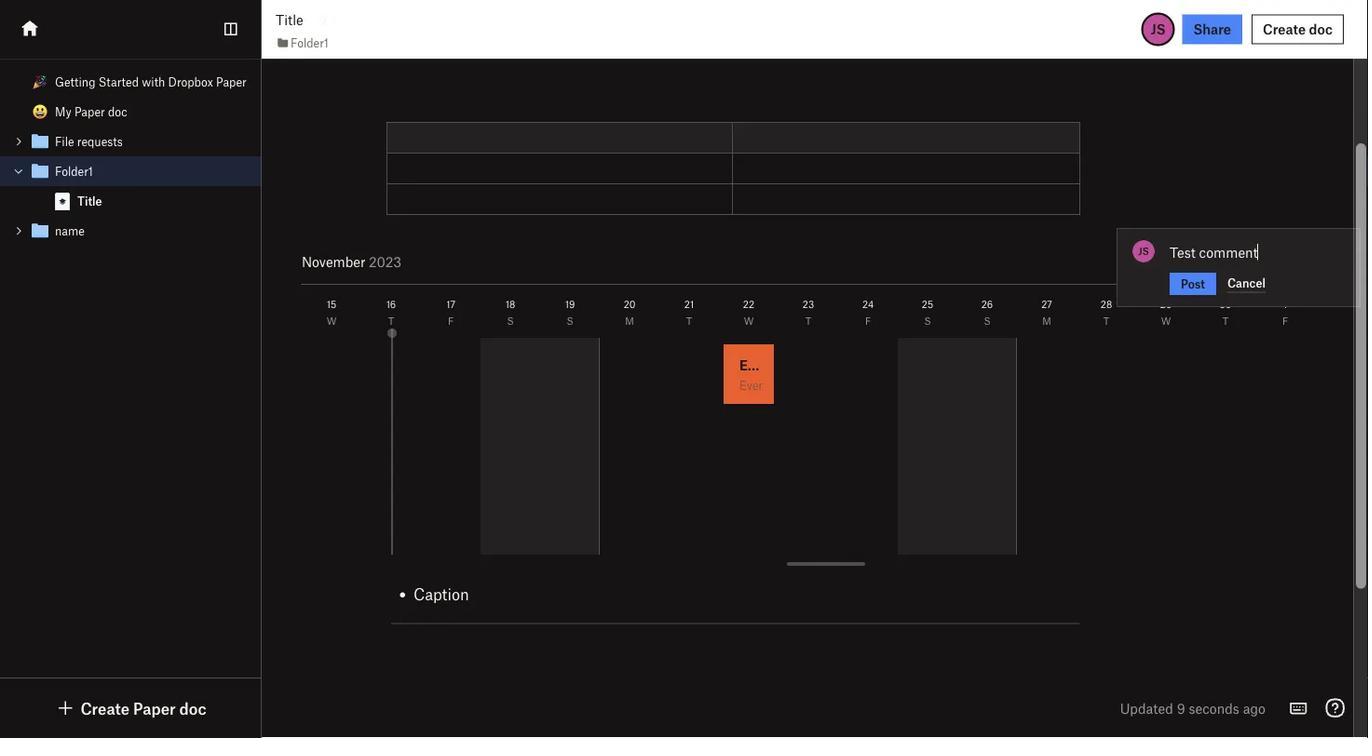 Task type: describe. For each thing, give the bounding box(es) containing it.
27
[[1042, 299, 1053, 310]]

requests
[[77, 135, 123, 149]]

october
[[302, 253, 352, 270]]

26
[[982, 299, 993, 310]]

24
[[863, 299, 874, 310]]

t for 16 t
[[388, 315, 394, 327]]

Comment Entry text field
[[1170, 243, 1349, 262]]

create doc
[[1263, 21, 1333, 37]]

m for 20 m
[[625, 315, 634, 327]]

updated 9 seconds ago
[[1120, 701, 1266, 717]]

file requests link
[[0, 127, 261, 157]]

0 horizontal spatial title link
[[0, 186, 261, 216]]

share button
[[1183, 14, 1243, 44]]

f for 1 f
[[1283, 315, 1289, 327]]

paper for my paper doc
[[74, 105, 105, 119]]

17 f
[[446, 299, 455, 327]]

25
[[922, 299, 934, 310]]

create paper doc button
[[54, 698, 206, 720]]

f for 17 f
[[448, 315, 454, 327]]

1 horizontal spatial title link
[[276, 9, 303, 30]]

template content image for file requests
[[29, 130, 51, 153]]

2023 for october 2023
[[355, 253, 388, 270]]

expand folder image for file requests
[[12, 135, 25, 148]]

s for 19 s
[[567, 315, 574, 327]]

22
[[743, 299, 755, 310]]

19 s
[[565, 299, 575, 327]]

s for 26 s
[[984, 315, 991, 327]]

0 vertical spatial paper
[[216, 75, 247, 89]]

getting
[[55, 75, 95, 89]]

t for 28 t
[[1104, 315, 1110, 327]]

my paper doc link
[[0, 97, 261, 127]]

caption
[[414, 585, 469, 604]]

1 horizontal spatial folder1 link
[[276, 33, 329, 52]]

file requests
[[55, 135, 123, 149]]

doc for create paper doc
[[179, 699, 206, 718]]

0 horizontal spatial folder1 link
[[0, 157, 261, 186]]

w for 22 w
[[744, 315, 754, 327]]

19
[[565, 299, 575, 310]]

party popper image
[[33, 75, 48, 89]]

w for 29 w
[[1161, 315, 1171, 327]]

dig image
[[54, 698, 77, 720]]

28 t
[[1101, 299, 1113, 327]]

/ contents list
[[0, 67, 261, 246]]

29
[[1161, 299, 1172, 310]]

1 vertical spatial js
[[1139, 245, 1149, 257]]

s for 18 s
[[507, 315, 514, 327]]

create paper doc
[[80, 699, 206, 718]]

t for 23 t
[[806, 315, 812, 327]]

20 m
[[624, 299, 636, 327]]

dropbox
[[168, 75, 213, 89]]

template content image for folder1
[[29, 160, 51, 183]]

20
[[624, 299, 636, 310]]

21 t
[[685, 299, 694, 327]]

t for 21 t
[[686, 315, 692, 327]]

updated
[[1120, 701, 1174, 717]]

30 t
[[1220, 299, 1232, 327]]

15 w
[[327, 299, 337, 327]]

24 f
[[863, 299, 874, 327]]

9
[[1177, 701, 1186, 717]]

18 s
[[506, 299, 515, 327]]

template content image for name
[[29, 220, 51, 242]]

september
[[302, 253, 371, 270]]

share
[[1194, 21, 1232, 37]]

22 w
[[743, 299, 755, 327]]

1 horizontal spatial folder1
[[291, 36, 329, 50]]

paper for create paper doc
[[133, 699, 176, 718]]

folder1 inside / contents list
[[55, 164, 93, 178]]

cancel
[[1228, 276, 1266, 290]]

26 s
[[982, 299, 993, 327]]



Task type: vqa. For each thing, say whether or not it's contained in the screenshot.


Task type: locate. For each thing, give the bounding box(es) containing it.
1 expand folder image from the top
[[12, 135, 25, 148]]

s inside 25 s
[[925, 315, 931, 327]]

1 s from the left
[[507, 315, 514, 327]]

m inside 20 m
[[625, 315, 634, 327]]

t down 28
[[1104, 315, 1110, 327]]

17
[[446, 299, 455, 310]]

f
[[448, 315, 454, 327], [865, 315, 871, 327], [1283, 315, 1289, 327]]

template content image inside folder1 link
[[29, 160, 51, 183]]

js left share
[[1151, 21, 1166, 37]]

s inside 26 s
[[984, 315, 991, 327]]

title inside / contents list
[[77, 194, 102, 208]]

0 horizontal spatial m
[[625, 315, 634, 327]]

doc
[[1309, 21, 1333, 37], [108, 105, 127, 119], [179, 699, 206, 718]]

1 horizontal spatial create
[[1263, 21, 1306, 37]]

3 t from the left
[[806, 315, 812, 327]]

test
[[1170, 244, 1196, 260]]

w down 22
[[744, 315, 754, 327]]

expand folder image inside name link
[[12, 225, 25, 238]]

1 f
[[1283, 299, 1289, 327]]

15
[[327, 299, 337, 310]]

expand folder image left name
[[12, 225, 25, 238]]

1 vertical spatial folder1
[[55, 164, 93, 178]]

2 horizontal spatial f
[[1283, 315, 1289, 327]]

2023 for september 2023
[[374, 253, 407, 270]]

template content image left name
[[29, 220, 51, 242]]

3 2023 from the left
[[374, 253, 407, 270]]

create inside popup button
[[1263, 21, 1306, 37]]

t for 30 t
[[1223, 315, 1229, 327]]

s inside 18 s
[[507, 315, 514, 327]]

27 m
[[1042, 299, 1053, 327]]

my paper doc
[[55, 105, 127, 119]]

t down 16
[[388, 315, 394, 327]]

expand folder image for name
[[12, 225, 25, 238]]

folder1
[[291, 36, 329, 50], [55, 164, 93, 178]]

template content image
[[51, 190, 74, 212]]

create for create doc
[[1263, 21, 1306, 37]]

t inside 28 t
[[1104, 315, 1110, 327]]

1 vertical spatial title link
[[0, 186, 261, 216]]

1 vertical spatial template content image
[[29, 160, 51, 183]]

23 t
[[803, 299, 814, 327]]

paper right my
[[74, 105, 105, 119]]

js left test on the right of the page
[[1139, 245, 1149, 257]]

doc for my paper doc
[[108, 105, 127, 119]]

1 f from the left
[[448, 315, 454, 327]]

1 vertical spatial folder1 link
[[0, 157, 261, 186]]

s for 25 s
[[925, 315, 931, 327]]

0 vertical spatial expand folder image
[[12, 135, 25, 148]]

0 horizontal spatial paper
[[74, 105, 105, 119]]

1 t from the left
[[388, 315, 394, 327]]

f for 24 f
[[865, 315, 871, 327]]

ago
[[1243, 701, 1266, 717]]

16
[[386, 299, 396, 310]]

0 vertical spatial folder1 link
[[276, 33, 329, 52]]

t down 30
[[1223, 315, 1229, 327]]

t inside 21 t
[[686, 315, 692, 327]]

1 horizontal spatial doc
[[179, 699, 206, 718]]

js
[[1151, 21, 1166, 37], [1139, 245, 1149, 257]]

1 horizontal spatial js
[[1151, 21, 1166, 37]]

2 horizontal spatial w
[[1161, 315, 1171, 327]]

s inside 19 s
[[567, 315, 574, 327]]

title link
[[276, 9, 303, 30], [0, 186, 261, 216]]

expand folder image
[[12, 135, 25, 148], [12, 225, 25, 238]]

f down 24
[[865, 315, 871, 327]]

0 horizontal spatial create
[[80, 699, 130, 718]]

2 horizontal spatial paper
[[216, 75, 247, 89]]

create doc button
[[1252, 14, 1344, 44]]

list item
[[0, 157, 261, 216]]

1 2023 from the left
[[355, 253, 388, 270]]

comment
[[1200, 244, 1258, 260]]

t inside the 30 t
[[1223, 315, 1229, 327]]

doc inside "create paper doc" 'popup button'
[[179, 699, 206, 718]]

1 template content image from the top
[[29, 130, 51, 153]]

t inside 23 t
[[806, 315, 812, 327]]

30
[[1220, 299, 1232, 310]]

s down '18' on the left top
[[507, 315, 514, 327]]

0 horizontal spatial doc
[[108, 105, 127, 119]]

1 horizontal spatial m
[[1043, 315, 1052, 327]]

s down 26
[[984, 315, 991, 327]]

w inside 22 w
[[744, 315, 754, 327]]

create
[[1263, 21, 1306, 37], [80, 699, 130, 718]]

t down 21
[[686, 315, 692, 327]]

18
[[506, 299, 515, 310]]

w for 15 w
[[327, 315, 337, 327]]

november 2023
[[302, 253, 402, 270]]

template content image right close folder icon
[[29, 160, 51, 183]]

0 vertical spatial template content image
[[29, 130, 51, 153]]

create inside 'popup button'
[[80, 699, 130, 718]]

2 expand folder image from the top
[[12, 225, 25, 238]]

1 vertical spatial paper
[[74, 105, 105, 119]]

with
[[142, 75, 165, 89]]

2 m from the left
[[1043, 315, 1052, 327]]

cancel button
[[1228, 274, 1266, 293]]

seconds
[[1189, 701, 1240, 717]]

october 2023
[[302, 253, 388, 270]]

4 t from the left
[[1104, 315, 1110, 327]]

2 vertical spatial paper
[[133, 699, 176, 718]]

f down 17
[[448, 315, 454, 327]]

3 f from the left
[[1283, 315, 1289, 327]]

0 vertical spatial folder1
[[291, 36, 329, 50]]

28
[[1101, 299, 1113, 310]]

1 vertical spatial doc
[[108, 105, 127, 119]]

1 horizontal spatial f
[[865, 315, 871, 327]]

started
[[98, 75, 139, 89]]

0 horizontal spatial f
[[448, 315, 454, 327]]

s down 25
[[925, 315, 931, 327]]

0 horizontal spatial js
[[1139, 245, 1149, 257]]

f inside 24 f
[[865, 315, 871, 327]]

m inside the 27 m
[[1043, 315, 1052, 327]]

m down 20 in the top left of the page
[[625, 315, 634, 327]]

0 vertical spatial js
[[1151, 21, 1166, 37]]

m down 27
[[1043, 315, 1052, 327]]

3 w from the left
[[1161, 315, 1171, 327]]

2 horizontal spatial title
[[391, 17, 473, 64]]

w down 29
[[1161, 315, 1171, 327]]

expand folder image up close folder icon
[[12, 135, 25, 148]]

2023 for november 2023
[[369, 253, 402, 270]]

2 w from the left
[[744, 315, 754, 327]]

5 t from the left
[[1223, 315, 1229, 327]]

f inside 17 f
[[448, 315, 454, 327]]

getting started with dropbox paper
[[55, 75, 247, 89]]

s down 19 at the left of page
[[567, 315, 574, 327]]

js inside button
[[1151, 21, 1166, 37]]

template content image
[[29, 130, 51, 153], [29, 160, 51, 183], [29, 220, 51, 242]]

doc inside create doc popup button
[[1309, 21, 1333, 37]]

s
[[507, 315, 514, 327], [567, 315, 574, 327], [925, 315, 931, 327], [984, 315, 991, 327]]

3 s from the left
[[925, 315, 931, 327]]

create right share
[[1263, 21, 1306, 37]]

grinning face with big eyes image
[[33, 104, 48, 119]]

1 vertical spatial create
[[80, 699, 130, 718]]

16 t
[[386, 299, 396, 327]]

name link
[[0, 216, 261, 246]]

close folder image
[[12, 165, 25, 178]]

0 vertical spatial create
[[1263, 21, 1306, 37]]

21
[[685, 299, 694, 310]]

2 t from the left
[[686, 315, 692, 327]]

list item containing folder1
[[0, 157, 261, 216]]

w down 15
[[327, 315, 337, 327]]

m
[[625, 315, 634, 327], [1043, 315, 1052, 327]]

1
[[1284, 299, 1288, 310]]

name
[[55, 224, 85, 238]]

2 horizontal spatial doc
[[1309, 21, 1333, 37]]

september 2023
[[302, 253, 407, 270]]

t down 23
[[806, 315, 812, 327]]

2 s from the left
[[567, 315, 574, 327]]

1 horizontal spatial paper
[[133, 699, 176, 718]]

0 horizontal spatial title
[[77, 194, 102, 208]]

1 m from the left
[[625, 315, 634, 327]]

folder1 link
[[276, 33, 329, 52], [0, 157, 261, 186]]

create for create paper doc
[[80, 699, 130, 718]]

december
[[1256, 253, 1320, 270]]

1 horizontal spatial title
[[276, 12, 303, 28]]

0 horizontal spatial folder1
[[55, 164, 93, 178]]

23
[[803, 299, 814, 310]]

2023
[[355, 253, 388, 270], [369, 253, 402, 270], [374, 253, 407, 270]]

4 s from the left
[[984, 315, 991, 327]]

25 s
[[922, 299, 934, 327]]

paper
[[216, 75, 247, 89], [74, 105, 105, 119], [133, 699, 176, 718]]

29 w
[[1161, 299, 1172, 327]]

doc inside my paper doc 'link'
[[108, 105, 127, 119]]

template content image left file
[[29, 130, 51, 153]]

2 vertical spatial doc
[[179, 699, 206, 718]]

paper inside 'popup button'
[[133, 699, 176, 718]]

november
[[302, 253, 366, 270]]

1 w from the left
[[327, 315, 337, 327]]

1 vertical spatial expand folder image
[[12, 225, 25, 238]]

my
[[55, 105, 71, 119]]

m for 27 m
[[1043, 315, 1052, 327]]

f down 1
[[1283, 315, 1289, 327]]

1 horizontal spatial w
[[744, 315, 754, 327]]

file
[[55, 135, 74, 149]]

2 2023 from the left
[[369, 253, 402, 270]]

0 vertical spatial title link
[[276, 9, 303, 30]]

w inside 29 w
[[1161, 315, 1171, 327]]

test comment
[[1170, 244, 1258, 260]]

getting started with dropbox paper link
[[0, 67, 261, 97]]

paper inside 'link'
[[74, 105, 105, 119]]

create right dig icon
[[80, 699, 130, 718]]

paper right dig icon
[[133, 699, 176, 718]]

paper right dropbox
[[216, 75, 247, 89]]

title
[[276, 12, 303, 28], [391, 17, 473, 64], [77, 194, 102, 208]]

2 f from the left
[[865, 315, 871, 327]]

0 vertical spatial doc
[[1309, 21, 1333, 37]]

w
[[327, 315, 337, 327], [744, 315, 754, 327], [1161, 315, 1171, 327]]

t inside the 16 t
[[388, 315, 394, 327]]

3 template content image from the top
[[29, 220, 51, 242]]

expand folder image inside file requests link
[[12, 135, 25, 148]]

2 template content image from the top
[[29, 160, 51, 183]]

2 vertical spatial template content image
[[29, 220, 51, 242]]

0 horizontal spatial w
[[327, 315, 337, 327]]

js button
[[1142, 13, 1175, 46]]

t
[[388, 315, 394, 327], [686, 315, 692, 327], [806, 315, 812, 327], [1104, 315, 1110, 327], [1223, 315, 1229, 327]]



